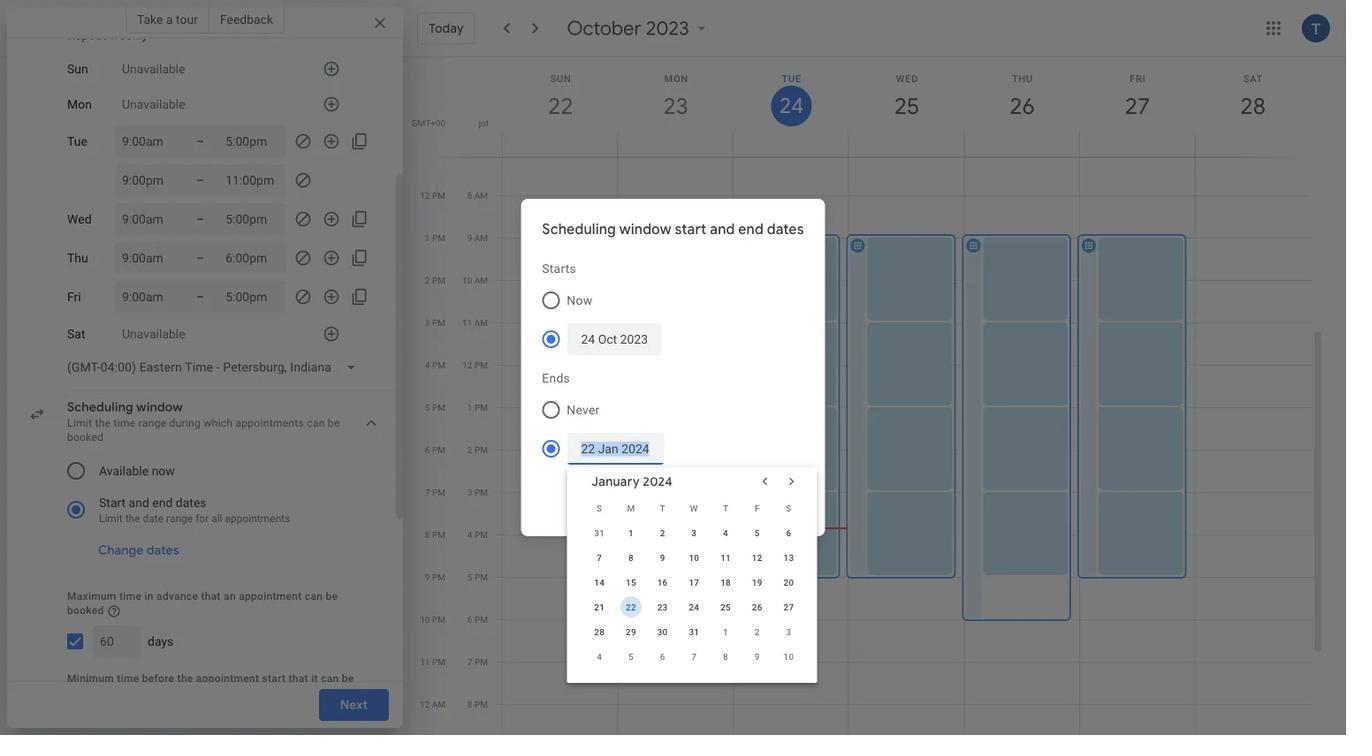 Task type: describe. For each thing, give the bounding box(es) containing it.
the for time
[[177, 673, 193, 685]]

19
[[752, 577, 763, 588]]

8 inside 8 february element
[[723, 651, 728, 662]]

take a tour button
[[125, 5, 209, 34]]

dates inside 'scheduling window start and end dates' dialog
[[767, 221, 804, 239]]

am down "9 am" at the left
[[474, 275, 488, 286]]

am down 8 am
[[474, 233, 488, 244]]

f
[[755, 503, 760, 514]]

12 down the 10 am
[[463, 360, 472, 371]]

october 2023
[[567, 16, 689, 41]]

17 element
[[684, 572, 705, 593]]

appointments inside start and end dates limit the date range for all appointments
[[225, 513, 290, 525]]

option group containing starts
[[535, 253, 804, 362]]

the inside start and end dates limit the date range for all appointments
[[125, 513, 140, 525]]

15 element
[[620, 572, 642, 593]]

20 element
[[778, 572, 799, 593]]

1 horizontal spatial 6 pm
[[467, 615, 488, 625]]

4 february element
[[589, 646, 610, 667]]

15
[[626, 577, 636, 588]]

that inside minimum time before the appointment start that it can be booked
[[289, 673, 308, 685]]

be inside minimum time before the appointment start that it can be booked
[[342, 673, 354, 685]]

31 for 31 december element
[[594, 528, 605, 538]]

all
[[211, 513, 222, 525]]

21 element
[[589, 597, 610, 618]]

7 down 31 'element'
[[692, 651, 697, 662]]

cancel
[[706, 506, 747, 522]]

11 inside "11" "element"
[[721, 552, 731, 563]]

10 pm
[[420, 615, 446, 625]]

12 element
[[747, 547, 768, 568]]

8 february element
[[715, 646, 736, 667]]

sat
[[67, 327, 85, 341]]

feedback
[[220, 12, 273, 27]]

31 for 31 'element'
[[689, 627, 699, 637]]

25
[[721, 602, 731, 613]]

8 right 12 am on the bottom left of the page
[[467, 700, 472, 710]]

23
[[657, 602, 668, 613]]

next button
[[319, 689, 389, 721]]

12 left 8 am
[[420, 190, 430, 201]]

9 up 16 element
[[660, 552, 665, 563]]

never
[[567, 403, 600, 417]]

start and end dates limit the date range for all appointments
[[99, 495, 290, 525]]

3 february element
[[778, 621, 799, 643]]

minimum
[[67, 673, 114, 685]]

available
[[99, 464, 149, 478]]

1 vertical spatial 11 am
[[462, 318, 488, 328]]

today
[[429, 20, 464, 36]]

can inside minimum time before the appointment start that it can be booked
[[321, 673, 339, 685]]

october
[[567, 16, 642, 41]]

30 element
[[652, 621, 673, 643]]

22 element
[[620, 597, 642, 618]]

0 vertical spatial 5 pm
[[425, 403, 446, 413]]

6 february element
[[652, 646, 673, 667]]

today button
[[417, 12, 475, 44]]

am down the 10 am
[[474, 318, 488, 328]]

for
[[195, 513, 209, 525]]

done
[[774, 506, 805, 522]]

minimum time before the appointment start that it can be booked
[[67, 673, 354, 699]]

done button
[[762, 492, 818, 535]]

3 column header from the left
[[733, 57, 849, 157]]

– for fri
[[196, 289, 204, 304]]

9 for 9 am
[[467, 233, 472, 244]]

1 vertical spatial 5 pm
[[467, 572, 488, 583]]

row containing 4
[[584, 644, 805, 669]]

maximum time in advance that an appointment can be booked
[[67, 590, 338, 617]]

cancel button
[[698, 492, 755, 535]]

wed
[[67, 212, 92, 227]]

change dates
[[98, 543, 179, 559]]

25 element
[[715, 597, 736, 618]]

feedback button
[[209, 5, 285, 34]]

2 february element
[[747, 621, 768, 643]]

m
[[627, 503, 635, 514]]

which
[[204, 417, 233, 430]]

10 am
[[462, 275, 488, 286]]

14
[[594, 577, 605, 588]]

0 vertical spatial 12 pm
[[420, 190, 446, 201]]

unavailable for mon
[[122, 97, 185, 112]]

2 column header from the left
[[617, 57, 734, 157]]

1 inside "1 february" element
[[723, 627, 728, 637]]

13 element
[[778, 547, 799, 568]]

16 element
[[652, 572, 673, 593]]

21
[[594, 602, 605, 613]]

jot
[[479, 118, 489, 128]]

26
[[752, 602, 763, 613]]

w
[[690, 503, 698, 514]]

in
[[144, 590, 154, 603]]

date
[[143, 513, 164, 525]]

0 horizontal spatial 2 pm
[[425, 275, 446, 286]]

14 element
[[589, 572, 610, 593]]

unavailable for sun
[[122, 62, 185, 76]]

7 am
[[467, 148, 488, 159]]

thu
[[67, 251, 88, 265]]

maximum
[[67, 590, 116, 603]]

18 element
[[715, 572, 736, 593]]

a
[[166, 12, 173, 27]]

1 vertical spatial 7 pm
[[467, 657, 488, 668]]

scheduling window start and end dates dialog
[[521, 199, 825, 683]]

– for wed
[[196, 212, 204, 226]]

and inside dialog
[[710, 221, 735, 239]]

11 down gmt+00
[[420, 148, 430, 159]]

be inside 'maximum time in advance that an appointment can be booked'
[[326, 590, 338, 603]]

10 for 10 element
[[689, 552, 699, 563]]

appointment inside minimum time before the appointment start that it can be booked
[[196, 673, 259, 685]]

mon
[[67, 97, 92, 112]]

be inside scheduling window limit the time range during which appointments can be booked
[[328, 417, 340, 430]]

8 up 9 pm on the bottom left of page
[[425, 530, 430, 541]]

start
[[99, 495, 126, 510]]

2 s from the left
[[786, 503, 792, 514]]

before
[[142, 673, 174, 685]]

2023
[[646, 16, 689, 41]]

gmt+00
[[412, 118, 446, 128]]

1 horizontal spatial 1 pm
[[467, 403, 488, 413]]

advance
[[157, 590, 198, 603]]

– for thu
[[196, 251, 204, 265]]

1 t from the left
[[660, 503, 665, 514]]

0 vertical spatial 3 pm
[[425, 318, 446, 328]]

9 for 9 pm
[[425, 572, 430, 583]]

next
[[340, 697, 368, 713]]

0 horizontal spatial 11 am
[[420, 148, 446, 159]]

unavailable for sat
[[122, 327, 185, 341]]

and inside start and end dates limit the date range for all appointments
[[129, 495, 149, 510]]

17
[[689, 577, 699, 588]]

the for window
[[95, 417, 111, 430]]

24
[[689, 602, 699, 613]]

11 pm
[[420, 657, 446, 668]]

take
[[137, 12, 163, 27]]

0 vertical spatial 8 pm
[[425, 530, 446, 541]]



Task type: locate. For each thing, give the bounding box(es) containing it.
1 vertical spatial range
[[166, 513, 193, 525]]

time inside scheduling window limit the time range during which appointments can be booked
[[114, 417, 136, 430]]

2 vertical spatial be
[[342, 673, 354, 685]]

0 horizontal spatial start
[[262, 673, 286, 685]]

0 horizontal spatial 1 pm
[[425, 233, 446, 244]]

2 pm
[[425, 275, 446, 286], [467, 445, 488, 456]]

am down gmt+00
[[432, 148, 446, 159]]

Maximum days in advance that an appointment can be booked number field
[[100, 626, 133, 657]]

start inside dialog
[[675, 221, 707, 239]]

grid
[[410, 57, 1325, 735]]

1 february element
[[715, 621, 736, 643]]

row up 24 element
[[584, 570, 805, 595]]

the up available
[[95, 417, 111, 430]]

option group
[[535, 253, 804, 362], [60, 452, 364, 529]]

0 horizontal spatial 4 pm
[[425, 360, 446, 371]]

limit inside scheduling window limit the time range during which appointments can be booked
[[67, 417, 92, 430]]

29
[[626, 627, 636, 637]]

27 element
[[778, 597, 799, 618]]

1 horizontal spatial 31
[[689, 627, 699, 637]]

0 vertical spatial and
[[710, 221, 735, 239]]

8 down "1 february" element
[[723, 651, 728, 662]]

0 vertical spatial 2 pm
[[425, 275, 446, 286]]

time
[[114, 417, 136, 430], [119, 590, 142, 603], [117, 673, 139, 685]]

8 up 15 'element'
[[628, 552, 634, 563]]

7
[[467, 148, 472, 159], [425, 487, 430, 498], [597, 552, 602, 563], [692, 651, 697, 662], [467, 657, 472, 668]]

scheduling inside scheduling window limit the time range during which appointments can be booked
[[67, 400, 133, 415]]

0 horizontal spatial 8 pm
[[425, 530, 446, 541]]

1 horizontal spatial 3 pm
[[467, 487, 488, 498]]

tue
[[67, 134, 87, 149]]

range
[[139, 417, 166, 430], [166, 513, 193, 525]]

10 for 10 february element
[[784, 651, 794, 662]]

31 down 24
[[689, 627, 699, 637]]

0 horizontal spatial the
[[95, 417, 111, 430]]

3 – from the top
[[196, 212, 204, 226]]

22
[[626, 602, 636, 613]]

12 up 19
[[752, 552, 763, 563]]

window inside dialog
[[619, 221, 672, 239]]

unavailable down take
[[122, 62, 185, 76]]

now
[[567, 293, 593, 308]]

start inside minimum time before the appointment start that it can be booked
[[262, 673, 286, 685]]

unavailable right sat
[[122, 327, 185, 341]]

1 horizontal spatial 5 pm
[[467, 572, 488, 583]]

window for start
[[619, 221, 672, 239]]

0 vertical spatial 31
[[594, 528, 605, 538]]

31 element
[[684, 621, 705, 643]]

10 for 10 am
[[462, 275, 472, 286]]

0 horizontal spatial 5 pm
[[425, 403, 446, 413]]

31
[[594, 528, 605, 538], [689, 627, 699, 637]]

2 booked from the top
[[67, 605, 104, 617]]

change
[[98, 543, 144, 559]]

0 vertical spatial 11 am
[[420, 148, 446, 159]]

11 element
[[715, 547, 736, 568]]

row up the 17 element on the right bottom of page
[[584, 545, 805, 570]]

1 vertical spatial the
[[125, 513, 140, 525]]

available now
[[99, 464, 175, 478]]

s up 31 december element
[[597, 503, 602, 514]]

time up available
[[114, 417, 136, 430]]

12 am
[[420, 700, 446, 710]]

am down jot
[[474, 148, 488, 159]]

row down 2024
[[584, 496, 805, 521]]

t
[[660, 503, 665, 514], [723, 503, 729, 514]]

the left date
[[125, 513, 140, 525]]

row containing 7
[[584, 545, 805, 570]]

26 element
[[747, 597, 768, 618]]

0 horizontal spatial that
[[201, 590, 221, 603]]

1 vertical spatial dates
[[176, 495, 206, 510]]

1 horizontal spatial 12 pm
[[463, 360, 488, 371]]

1 horizontal spatial that
[[289, 673, 308, 685]]

t left f
[[723, 503, 729, 514]]

1 horizontal spatial t
[[723, 503, 729, 514]]

row up 31 'element'
[[584, 595, 805, 620]]

0 vertical spatial 4 pm
[[425, 360, 446, 371]]

1 booked from the top
[[67, 431, 104, 444]]

january 2024
[[592, 474, 673, 490]]

0 vertical spatial start
[[675, 221, 707, 239]]

the
[[95, 417, 111, 430], [125, 513, 140, 525], [177, 673, 193, 685]]

12 pm left ends
[[463, 360, 488, 371]]

8 pm right 12 am on the bottom left of the page
[[467, 700, 488, 710]]

time for minimum
[[117, 673, 139, 685]]

start
[[675, 221, 707, 239], [262, 673, 286, 685]]

appointment right before
[[196, 673, 259, 685]]

grid containing gmt+00
[[410, 57, 1325, 735]]

that left the 'an'
[[201, 590, 221, 603]]

pm
[[432, 190, 446, 201], [432, 233, 446, 244], [432, 275, 446, 286], [432, 318, 446, 328], [432, 360, 446, 371], [475, 360, 488, 371], [432, 403, 446, 413], [475, 403, 488, 413], [432, 445, 446, 456], [475, 445, 488, 456], [432, 487, 446, 498], [475, 487, 488, 498], [432, 530, 446, 541], [475, 530, 488, 541], [432, 572, 446, 583], [475, 572, 488, 583], [432, 615, 446, 625], [475, 615, 488, 625], [432, 657, 446, 668], [475, 657, 488, 668], [475, 700, 488, 710]]

be
[[328, 417, 340, 430], [326, 590, 338, 603], [342, 673, 354, 685]]

2
[[425, 275, 430, 286], [467, 445, 472, 456], [660, 528, 665, 538], [755, 627, 760, 637]]

time inside 'maximum time in advance that an appointment can be booked'
[[119, 590, 142, 603]]

28
[[594, 627, 605, 637]]

1 horizontal spatial end
[[738, 221, 764, 239]]

s right f
[[786, 503, 792, 514]]

9 am
[[467, 233, 488, 244]]

0 horizontal spatial 12 pm
[[420, 190, 446, 201]]

1 vertical spatial 3 pm
[[467, 487, 488, 498]]

booked inside minimum time before the appointment start that it can be booked
[[67, 687, 104, 699]]

2 – from the top
[[196, 173, 204, 187]]

5
[[425, 403, 430, 413], [755, 528, 760, 538], [467, 572, 472, 583], [628, 651, 634, 662]]

0 vertical spatial that
[[201, 590, 221, 603]]

an
[[224, 590, 236, 603]]

10 inside 10 element
[[689, 552, 699, 563]]

1 horizontal spatial 7 pm
[[467, 657, 488, 668]]

24 element
[[684, 597, 705, 618]]

tour
[[176, 12, 198, 27]]

0 vertical spatial option group
[[535, 253, 804, 362]]

7 up 9 pm on the bottom left of page
[[425, 487, 430, 498]]

31 december element
[[589, 522, 610, 544]]

31 up 14
[[594, 528, 605, 538]]

can inside scheduling window limit the time range during which appointments can be booked
[[307, 417, 325, 430]]

the right before
[[177, 673, 193, 685]]

scheduling for scheduling window limit the time range during which appointments can be booked
[[67, 400, 133, 415]]

can inside 'maximum time in advance that an appointment can be booked'
[[305, 590, 323, 603]]

1 vertical spatial start
[[262, 673, 286, 685]]

11 up 12 am on the bottom left of the page
[[420, 657, 430, 668]]

5 column header from the left
[[964, 57, 1080, 157]]

0 horizontal spatial end
[[152, 495, 173, 510]]

12 pm left 8 am
[[420, 190, 446, 201]]

1 vertical spatial window
[[136, 400, 183, 415]]

2 horizontal spatial the
[[177, 673, 193, 685]]

2 vertical spatial unavailable
[[122, 327, 185, 341]]

20
[[784, 577, 794, 588]]

10 down "9 am" at the left
[[462, 275, 472, 286]]

end inside dialog
[[738, 221, 764, 239]]

1 vertical spatial unavailable
[[122, 97, 185, 112]]

0 vertical spatial range
[[139, 417, 166, 430]]

9
[[467, 233, 472, 244], [660, 552, 665, 563], [425, 572, 430, 583], [755, 651, 760, 662]]

days
[[148, 634, 173, 649]]

fri
[[67, 290, 81, 304]]

0 vertical spatial scheduling
[[542, 221, 616, 239]]

unavailable right mon
[[122, 97, 185, 112]]

1 vertical spatial 4 pm
[[467, 530, 488, 541]]

1 horizontal spatial 2 pm
[[467, 445, 488, 456]]

0 vertical spatial limit
[[67, 417, 92, 430]]

that
[[201, 590, 221, 603], [289, 673, 308, 685]]

appointment inside 'maximum time in advance that an appointment can be booked'
[[239, 590, 302, 603]]

7 february element
[[684, 646, 705, 667]]

6 row from the top
[[584, 620, 805, 644]]

11 up 18
[[721, 552, 731, 563]]

0 vertical spatial 6 pm
[[425, 445, 446, 456]]

1 vertical spatial 12 pm
[[463, 360, 488, 371]]

12
[[420, 190, 430, 201], [463, 360, 472, 371], [752, 552, 763, 563], [420, 700, 430, 710]]

11 down the 10 am
[[462, 318, 472, 328]]

january 2024 grid
[[584, 496, 805, 669]]

unavailable
[[122, 62, 185, 76], [122, 97, 185, 112], [122, 327, 185, 341]]

4 inside 4 february element
[[597, 651, 602, 662]]

1 horizontal spatial window
[[619, 221, 672, 239]]

2 vertical spatial can
[[321, 673, 339, 685]]

5 row from the top
[[584, 595, 805, 620]]

28 element
[[589, 621, 610, 643]]

0 horizontal spatial limit
[[67, 417, 92, 430]]

row up 7 february element
[[584, 620, 805, 644]]

0 horizontal spatial 6 pm
[[425, 445, 446, 456]]

1 vertical spatial that
[[289, 673, 308, 685]]

7 pm up 9 pm on the bottom left of page
[[425, 487, 446, 498]]

4 column header from the left
[[848, 57, 965, 157]]

1 s from the left
[[597, 503, 602, 514]]

3 pm
[[425, 318, 446, 328], [467, 487, 488, 498]]

22 cell
[[615, 595, 647, 620]]

ends
[[542, 371, 570, 385]]

5 – from the top
[[196, 289, 204, 304]]

10
[[462, 275, 472, 286], [689, 552, 699, 563], [420, 615, 430, 625], [784, 651, 794, 662]]

appointment right the 'an'
[[239, 590, 302, 603]]

end
[[738, 221, 764, 239], [152, 495, 173, 510]]

2024
[[643, 474, 673, 490]]

6
[[425, 445, 430, 456], [786, 528, 791, 538], [467, 615, 472, 625], [660, 651, 665, 662]]

time left in on the bottom left
[[119, 590, 142, 603]]

now
[[152, 464, 175, 478]]

row containing s
[[584, 496, 805, 521]]

Start date of the appointment schedules text field
[[581, 324, 648, 355]]

row containing 14
[[584, 570, 805, 595]]

4 row from the top
[[584, 570, 805, 595]]

it
[[311, 673, 318, 685]]

10 inside 10 february element
[[784, 651, 794, 662]]

1
[[425, 233, 430, 244], [467, 403, 472, 413], [628, 528, 634, 538], [723, 627, 728, 637]]

6 column header from the left
[[1079, 57, 1195, 157]]

10 up 17
[[689, 552, 699, 563]]

2 inside 2 february element
[[755, 627, 760, 637]]

8 up "9 am" at the left
[[467, 190, 472, 201]]

10 up 11 pm
[[420, 615, 430, 625]]

row containing 28
[[584, 620, 805, 644]]

1 vertical spatial can
[[305, 590, 323, 603]]

1 column header from the left
[[502, 57, 618, 157]]

–
[[196, 134, 204, 149], [196, 173, 204, 187], [196, 212, 204, 226], [196, 251, 204, 265], [196, 289, 204, 304]]

5 february element
[[620, 646, 642, 667]]

column header
[[502, 57, 618, 157], [617, 57, 734, 157], [733, 57, 849, 157], [848, 57, 965, 157], [964, 57, 1080, 157], [1079, 57, 1195, 157], [1195, 57, 1311, 157]]

9 up the 10 am
[[467, 233, 472, 244]]

2 vertical spatial the
[[177, 673, 193, 685]]

18
[[721, 577, 731, 588]]

1 vertical spatial appointment
[[196, 673, 259, 685]]

1 vertical spatial 2 pm
[[467, 445, 488, 456]]

booked inside scheduling window limit the time range during which appointments can be booked
[[67, 431, 104, 444]]

5 pm
[[425, 403, 446, 413], [467, 572, 488, 583]]

12 pm
[[420, 190, 446, 201], [463, 360, 488, 371]]

that left the "it"
[[289, 673, 308, 685]]

3 booked from the top
[[67, 687, 104, 699]]

1 vertical spatial booked
[[67, 605, 104, 617]]

0 vertical spatial 7 pm
[[425, 487, 446, 498]]

dates inside change dates button
[[147, 543, 179, 559]]

range left for
[[166, 513, 193, 525]]

7 right 11 pm
[[467, 657, 472, 668]]

30
[[657, 627, 668, 637]]

7 pm right 11 pm
[[467, 657, 488, 668]]

october 2023 button
[[560, 16, 718, 41]]

9 pm
[[425, 572, 446, 583]]

scheduling up starts
[[542, 221, 616, 239]]

1 vertical spatial be
[[326, 590, 338, 603]]

limit
[[67, 417, 92, 430], [99, 513, 123, 525]]

0 horizontal spatial s
[[597, 503, 602, 514]]

take a tour
[[137, 12, 198, 27]]

7 column header from the left
[[1195, 57, 1311, 157]]

0 vertical spatial booked
[[67, 431, 104, 444]]

2 row from the top
[[584, 521, 805, 545]]

limit inside start and end dates limit the date range for all appointments
[[99, 513, 123, 525]]

1 – from the top
[[196, 134, 204, 149]]

2 vertical spatial booked
[[67, 687, 104, 699]]

row group
[[584, 521, 805, 669]]

12 inside 12 element
[[752, 552, 763, 563]]

0 horizontal spatial 3 pm
[[425, 318, 446, 328]]

19 element
[[747, 572, 768, 593]]

scheduling inside dialog
[[542, 221, 616, 239]]

row containing 21
[[584, 595, 805, 620]]

row group inside january 2024 option group
[[584, 521, 805, 669]]

can
[[307, 417, 325, 430], [305, 590, 323, 603], [321, 673, 339, 685]]

time for maximum
[[119, 590, 142, 603]]

change dates button
[[91, 535, 186, 567]]

booked
[[67, 431, 104, 444], [67, 605, 104, 617], [67, 687, 104, 699]]

that inside 'maximum time in advance that an appointment can be booked'
[[201, 590, 221, 603]]

range inside start and end dates limit the date range for all appointments
[[166, 513, 193, 525]]

8 am
[[467, 190, 488, 201]]

and
[[710, 221, 735, 239], [129, 495, 149, 510]]

1 horizontal spatial 11 am
[[462, 318, 488, 328]]

sun
[[67, 62, 88, 76]]

9 up 10 pm
[[425, 572, 430, 583]]

scheduling for scheduling window start and end dates
[[542, 221, 616, 239]]

9 february element
[[747, 646, 768, 667]]

row containing 31
[[584, 521, 805, 545]]

scheduling up available
[[67, 400, 133, 415]]

row down 31 'element'
[[584, 644, 805, 669]]

9 for 9 february element
[[755, 651, 760, 662]]

booked down maximum
[[67, 605, 104, 617]]

january
[[592, 474, 640, 490]]

0 vertical spatial unavailable
[[122, 62, 185, 76]]

0 horizontal spatial scheduling
[[67, 400, 133, 415]]

2 vertical spatial dates
[[147, 543, 179, 559]]

1 horizontal spatial scheduling
[[542, 221, 616, 239]]

0 horizontal spatial 7 pm
[[425, 487, 446, 498]]

1 vertical spatial 1 pm
[[467, 403, 488, 413]]

1 vertical spatial limit
[[99, 513, 123, 525]]

appointments inside scheduling window limit the time range during which appointments can be booked
[[236, 417, 304, 430]]

appointments right all
[[225, 513, 290, 525]]

booked down minimum
[[67, 687, 104, 699]]

8
[[467, 190, 472, 201], [425, 530, 430, 541], [628, 552, 634, 563], [723, 651, 728, 662], [467, 700, 472, 710]]

1 vertical spatial end
[[152, 495, 173, 510]]

end inside start and end dates limit the date range for all appointments
[[152, 495, 173, 510]]

scheduling window start and end dates
[[542, 221, 804, 239]]

starts
[[542, 261, 576, 276]]

0 vertical spatial end
[[738, 221, 764, 239]]

12 down 11 pm
[[420, 700, 430, 710]]

the inside minimum time before the appointment start that it can be booked
[[177, 673, 193, 685]]

0 horizontal spatial window
[[136, 400, 183, 415]]

time inside minimum time before the appointment start that it can be booked
[[117, 673, 139, 685]]

january 2024 option group
[[535, 362, 817, 683]]

0 vertical spatial dates
[[767, 221, 804, 239]]

scheduling
[[542, 221, 616, 239], [67, 400, 133, 415]]

4 – from the top
[[196, 251, 204, 265]]

booked up available
[[67, 431, 104, 444]]

am down 11 pm
[[432, 700, 446, 710]]

10 down 3 february element
[[784, 651, 794, 662]]

window inside scheduling window limit the time range during which appointments can be booked
[[136, 400, 183, 415]]

t down 2024
[[660, 503, 665, 514]]

window for limit
[[136, 400, 183, 415]]

2 t from the left
[[723, 503, 729, 514]]

1 unavailable from the top
[[122, 62, 185, 76]]

1 horizontal spatial limit
[[99, 513, 123, 525]]

1 vertical spatial option group
[[60, 452, 364, 529]]

the inside scheduling window limit the time range during which appointments can be booked
[[95, 417, 111, 430]]

27
[[784, 602, 794, 613]]

option group containing available now
[[60, 452, 364, 529]]

29 element
[[620, 621, 642, 643]]

row down w
[[584, 521, 805, 545]]

11 am down the 10 am
[[462, 318, 488, 328]]

1 horizontal spatial start
[[675, 221, 707, 239]]

3 row from the top
[[584, 545, 805, 570]]

8 pm
[[425, 530, 446, 541], [467, 700, 488, 710]]

am up "9 am" at the left
[[474, 190, 488, 201]]

2 vertical spatial time
[[117, 673, 139, 685]]

time left before
[[117, 673, 139, 685]]

0 vertical spatial appointments
[[236, 417, 304, 430]]

9 down 2 february element
[[755, 651, 760, 662]]

11 am down gmt+00
[[420, 148, 446, 159]]

10 element
[[684, 547, 705, 568]]

1 vertical spatial and
[[129, 495, 149, 510]]

0 vertical spatial window
[[619, 221, 672, 239]]

7 down 31 december element
[[597, 552, 602, 563]]

4
[[425, 360, 430, 371], [723, 528, 728, 538], [467, 530, 472, 541], [597, 651, 602, 662]]

23 element
[[652, 597, 673, 618]]

End date of the appointment schedules text field
[[581, 433, 650, 465]]

1 horizontal spatial 8 pm
[[467, 700, 488, 710]]

1 horizontal spatial 4 pm
[[467, 530, 488, 541]]

8 pm up 9 pm on the bottom left of page
[[425, 530, 446, 541]]

row group containing 31
[[584, 521, 805, 669]]

0 vertical spatial be
[[328, 417, 340, 430]]

1 vertical spatial scheduling
[[67, 400, 133, 415]]

10 for 10 pm
[[420, 615, 430, 625]]

0 horizontal spatial option group
[[60, 452, 364, 529]]

1 horizontal spatial option group
[[535, 253, 804, 362]]

0 horizontal spatial 31
[[594, 528, 605, 538]]

16
[[657, 577, 668, 588]]

– for tue
[[196, 134, 204, 149]]

0 vertical spatial 1 pm
[[425, 233, 446, 244]]

1 vertical spatial 6 pm
[[467, 615, 488, 625]]

booked inside 'maximum time in advance that an appointment can be booked'
[[67, 605, 104, 617]]

13
[[784, 552, 794, 563]]

10 february element
[[778, 646, 799, 667]]

1 horizontal spatial and
[[710, 221, 735, 239]]

0 vertical spatial the
[[95, 417, 111, 430]]

11
[[420, 148, 430, 159], [462, 318, 472, 328], [721, 552, 731, 563], [420, 657, 430, 668]]

2 unavailable from the top
[[122, 97, 185, 112]]

appointments right which
[[236, 417, 304, 430]]

7 row from the top
[[584, 644, 805, 669]]

dates inside start and end dates limit the date range for all appointments
[[176, 495, 206, 510]]

7 up 8 am
[[467, 148, 472, 159]]

3
[[425, 318, 430, 328], [467, 487, 472, 498], [692, 528, 697, 538], [786, 627, 791, 637]]

1 vertical spatial 31
[[689, 627, 699, 637]]

row
[[584, 496, 805, 521], [584, 521, 805, 545], [584, 545, 805, 570], [584, 570, 805, 595], [584, 595, 805, 620], [584, 620, 805, 644], [584, 644, 805, 669]]

range inside scheduling window limit the time range during which appointments can be booked
[[139, 417, 166, 430]]

1 row from the top
[[584, 496, 805, 521]]

scheduling window limit the time range during which appointments can be booked
[[67, 400, 340, 444]]

1 vertical spatial 8 pm
[[467, 700, 488, 710]]

during
[[169, 417, 201, 430]]

range left during
[[139, 417, 166, 430]]

3 unavailable from the top
[[122, 327, 185, 341]]

1 vertical spatial time
[[119, 590, 142, 603]]

31 inside 'element'
[[689, 627, 699, 637]]



Task type: vqa. For each thing, say whether or not it's contained in the screenshot.


